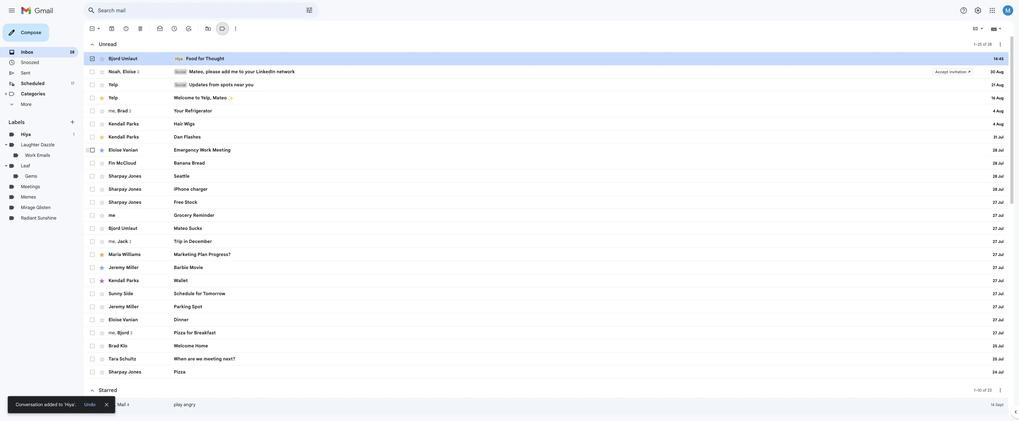 Task type: vqa. For each thing, say whether or not it's contained in the screenshot.
16th row from the top
yes



Task type: describe. For each thing, give the bounding box(es) containing it.
december
[[210, 265, 235, 272]]

when are we meeting next? link
[[193, 396, 1020, 403]]

15 row from the top
[[93, 261, 1020, 276]]

row containing noah
[[93, 73, 1020, 87]]

tara
[[120, 396, 131, 402]]

categories
[[23, 101, 50, 108]]

gems
[[28, 193, 41, 199]]

jeremy for barbie
[[120, 294, 139, 301]]

are
[[208, 396, 217, 402]]

snooze image
[[190, 28, 197, 36]]

laughter
[[23, 158, 44, 164]]

thought
[[228, 62, 249, 68]]

kendall for hair
[[120, 135, 139, 141]]

gmail image
[[23, 4, 63, 19]]

13 row from the top
[[93, 232, 1020, 247]]

your refrigerator link
[[193, 120, 1020, 127]]

main menu image
[[9, 7, 17, 16]]

stock
[[205, 222, 219, 228]]

meeting
[[226, 396, 246, 402]]

emergency work meeting link
[[193, 163, 1020, 171]]

social for updates
[[194, 91, 206, 97]]

mateo sucks
[[193, 251, 224, 257]]

meetings link
[[23, 204, 44, 211]]

mateo inside mateo sucks link
[[193, 251, 209, 257]]

1 row from the top
[[93, 58, 1020, 73]]

, for eloise
[[134, 76, 135, 83]]

schultz
[[133, 396, 151, 402]]

eloise vanian for emergency work meeting
[[120, 164, 153, 170]]

meetings
[[23, 204, 44, 211]]

0 vertical spatial bjord
[[120, 62, 134, 68]]

movie
[[211, 294, 225, 301]]

maria
[[120, 280, 134, 286]]

meeting
[[236, 164, 256, 170]]

noah , eloise 2
[[120, 76, 155, 83]]

side
[[137, 323, 148, 330]]

add
[[246, 77, 255, 83]]

unread main content
[[93, 23, 1020, 421]]

schedule for tomorrow link
[[193, 323, 1020, 330]]

free stock link
[[193, 221, 1020, 229]]

hiya for hiya food for thought
[[194, 62, 203, 68]]

, for jack
[[128, 265, 129, 271]]

kendall parks for dan
[[120, 149, 154, 155]]

21 row from the top
[[93, 363, 1020, 377]]

wallet
[[193, 309, 209, 315]]

sent link
[[23, 78, 34, 84]]

your
[[272, 77, 283, 83]]

parks for dan
[[140, 149, 154, 155]]

pizza link
[[193, 410, 1020, 417]]

0 vertical spatial for
[[220, 62, 227, 68]]

vanian for dinner
[[136, 352, 153, 359]]

row containing tara schultz
[[93, 392, 1020, 406]]

welcome to yelp, mateo
[[193, 106, 253, 112]]

parking spot
[[193, 338, 225, 344]]

trip in december
[[193, 265, 235, 272]]

in
[[204, 265, 209, 272]]

linkedin
[[285, 77, 306, 83]]

sharpay jones for free stock
[[120, 222, 157, 228]]

me , bjord
[[120, 367, 143, 373]]

free
[[193, 222, 204, 228]]

seattle
[[193, 193, 211, 199]]

compose
[[23, 33, 46, 39]]

sunny
[[120, 323, 136, 330]]

network
[[307, 77, 328, 83]]

social for mateo,
[[194, 77, 206, 82]]

fin mccloud
[[120, 178, 151, 184]]

sharpay jones for seattle
[[120, 193, 157, 199]]

scheduled
[[23, 90, 50, 96]]

barbie movie link
[[193, 294, 1020, 301]]

17
[[79, 90, 83, 96]]

free stock
[[193, 222, 219, 228]]

jack
[[130, 265, 142, 271]]

me for me , brad
[[120, 120, 128, 126]]

Search mail text field
[[109, 8, 319, 15]]

mateo inside welcome to yelp, mateo link
[[236, 106, 252, 112]]

refrigerator
[[205, 120, 236, 126]]

2 umlaut from the top
[[135, 251, 153, 257]]

social mateo, please add me to your linkedin network
[[194, 77, 328, 83]]

, for brad
[[128, 120, 129, 126]]

spot
[[213, 338, 225, 344]]

categories link
[[23, 101, 50, 108]]

grocery
[[193, 236, 213, 243]]

sucks
[[210, 251, 224, 257]]

brad
[[130, 120, 142, 126]]

8 row from the top
[[93, 160, 1020, 174]]

3 kendall from the top
[[120, 309, 139, 315]]

your
[[193, 120, 204, 126]]

12 row from the top
[[93, 218, 1020, 232]]

pizza
[[193, 410, 206, 417]]

1 vertical spatial for
[[217, 323, 224, 330]]

unread button
[[95, 42, 132, 57]]

11 row from the top
[[93, 203, 1020, 218]]

sharpay jones for iphone charger
[[120, 207, 157, 213]]

hiya food for thought
[[194, 62, 249, 68]]

3 row from the top
[[93, 87, 1020, 102]]

3 kendall parks from the top
[[120, 309, 154, 315]]

emails
[[41, 169, 56, 176]]

iphone charger
[[193, 207, 231, 213]]

me , brad
[[120, 120, 142, 126]]

1 horizontal spatial to
[[266, 77, 271, 83]]

search mail image
[[95, 5, 108, 18]]

you
[[273, 91, 282, 97]]

fin
[[120, 178, 128, 184]]

leaf
[[23, 181, 34, 187]]

1 vertical spatial bjord
[[120, 251, 134, 257]]

sunny side
[[120, 323, 148, 330]]

dan
[[193, 149, 203, 155]]

grocery reminder link
[[193, 236, 1020, 243]]

noah
[[120, 76, 134, 83]]

sent
[[23, 78, 34, 84]]

6 row from the top
[[93, 131, 1020, 145]]

bjord umlaut for 24th row from the bottom of the unread tab panel
[[120, 62, 153, 68]]

work emails link
[[28, 169, 56, 176]]

your refrigerator
[[193, 120, 236, 126]]



Task type: locate. For each thing, give the bounding box(es) containing it.
row containing fin mccloud
[[93, 174, 1020, 189]]

banana bread link
[[193, 178, 1020, 185]]

0 vertical spatial jeremy miller
[[120, 294, 154, 301]]

2 vertical spatial eloise
[[120, 352, 135, 359]]

work inside labels navigation
[[28, 169, 40, 176]]

updates
[[210, 91, 231, 97]]

jeremy miller for barbie movie
[[120, 294, 154, 301]]

2 vertical spatial bjord
[[130, 367, 143, 373]]

mateo right yelp,
[[236, 106, 252, 112]]

mccloud
[[129, 178, 151, 184]]

2 miller from the top
[[140, 338, 154, 344]]

me for me , jack
[[120, 265, 128, 271]]

sharpay for iphone charger
[[120, 207, 141, 213]]

miller down side
[[140, 338, 154, 344]]

2 vertical spatial kendall
[[120, 309, 139, 315]]

1 vertical spatial miller
[[140, 338, 154, 344]]

mateo,
[[210, 77, 227, 83]]

0 horizontal spatial hiya
[[23, 146, 34, 153]]

2 jones from the top
[[142, 207, 157, 213]]

eloise for emergency work meeting
[[120, 164, 135, 170]]

2 sharpay jones from the top
[[120, 207, 157, 213]]

dinner link
[[193, 352, 1020, 359]]

me left brad
[[120, 120, 128, 126]]

jeremy miller down "sunny side"
[[120, 338, 154, 344]]

jeremy down sunny
[[120, 338, 139, 344]]

bjord umlaut
[[120, 62, 153, 68], [120, 251, 153, 257]]

when are we meeting next?
[[193, 396, 261, 402]]

dan flashes link
[[193, 149, 1020, 156]]

delete image
[[152, 28, 160, 36]]

kendall parks
[[120, 135, 154, 141], [120, 149, 154, 155], [120, 309, 154, 315]]

0 horizontal spatial to
[[217, 106, 222, 112]]

bread
[[213, 178, 228, 184]]

flashes
[[204, 149, 223, 155]]

jeremy down the maria
[[120, 294, 139, 301]]

laughter dazzle link
[[23, 158, 61, 164]]

seattle link
[[193, 192, 1020, 200]]

bjord umlaut up jack
[[120, 251, 153, 257]]

1 vertical spatial eloise
[[120, 164, 135, 170]]

1 vertical spatial jeremy
[[120, 338, 139, 344]]

5 row from the top
[[93, 116, 1020, 131]]

19 row from the top
[[93, 334, 1020, 348]]

4 row from the top
[[93, 102, 1020, 116]]

0 vertical spatial mateo
[[236, 106, 252, 112]]

, up the tara
[[128, 367, 129, 373]]

3 parks from the top
[[140, 309, 154, 315]]

1 horizontal spatial mateo
[[236, 106, 252, 112]]

1 jeremy from the top
[[120, 294, 139, 301]]

parks for hair
[[140, 135, 154, 141]]

miller for parking
[[140, 338, 154, 344]]

2 kendall from the top
[[120, 149, 139, 155]]

1 vertical spatial to
[[217, 106, 222, 112]]

social inside the social updates from spots near you
[[194, 91, 206, 97]]

bjord up "noah"
[[120, 62, 134, 68]]

2 bjord umlaut from the top
[[120, 251, 153, 257]]

emergency work meeting
[[193, 164, 256, 170]]

reminder
[[215, 236, 238, 243]]

1 vertical spatial kendall
[[120, 149, 139, 155]]

1 vertical spatial parks
[[140, 149, 154, 155]]

2 yelp from the top
[[120, 106, 131, 112]]

1 horizontal spatial work
[[222, 164, 235, 170]]

schedule for tomorrow
[[193, 323, 250, 330]]

bjord up tara schultz at the left bottom of page
[[130, 367, 143, 373]]

4 sharpay from the top
[[120, 410, 141, 417]]

1 sharpay jones from the top
[[120, 193, 157, 199]]

2 sharpay from the top
[[120, 207, 141, 213]]

umlaut up jack
[[135, 251, 153, 257]]

jeremy
[[120, 294, 139, 301], [120, 338, 139, 344]]

eloise up fin
[[120, 164, 135, 170]]

me for me , bjord
[[120, 367, 128, 373]]

1 sharpay from the top
[[120, 193, 141, 199]]

to
[[266, 77, 271, 83], [217, 106, 222, 112]]

near
[[260, 91, 271, 97]]

0 vertical spatial eloise
[[136, 76, 151, 83]]

banana
[[193, 178, 212, 184]]

unread tab panel
[[93, 41, 1020, 421]]

0 vertical spatial umlaut
[[135, 62, 153, 68]]

jeremy miller
[[120, 294, 154, 301], [120, 338, 154, 344]]

9 row from the top
[[93, 174, 1020, 189]]

18 row from the top
[[93, 319, 1020, 334]]

16 row from the top
[[93, 290, 1020, 305]]

row
[[93, 58, 1020, 73], [93, 73, 1020, 87], [93, 87, 1020, 102], [93, 102, 1020, 116], [93, 116, 1020, 131], [93, 131, 1020, 145], [93, 145, 1020, 160], [93, 160, 1020, 174], [93, 174, 1020, 189], [93, 189, 1020, 203], [93, 203, 1020, 218], [93, 218, 1020, 232], [93, 232, 1020, 247], [93, 247, 1020, 261], [93, 261, 1020, 276], [93, 290, 1020, 305], [93, 305, 1020, 319], [93, 319, 1020, 334], [93, 334, 1020, 348], [93, 348, 1020, 363], [93, 363, 1020, 377], [93, 377, 1020, 392], [93, 392, 1020, 406], [93, 406, 1020, 421]]

emergency
[[193, 164, 221, 170]]

eloise vanian up fin mccloud
[[120, 164, 153, 170]]

bjord up me , jack
[[120, 251, 134, 257]]

me up the tara
[[120, 367, 128, 373]]

snoozed
[[23, 66, 43, 73]]

alert
[[12, 17, 1020, 23]]

2 jeremy from the top
[[120, 338, 139, 344]]

1 eloise vanian from the top
[[120, 164, 153, 170]]

1 vanian from the top
[[136, 164, 153, 170]]

jones
[[142, 193, 157, 199], [142, 207, 157, 213], [142, 222, 157, 228], [142, 410, 157, 417]]

social left mateo,
[[194, 77, 206, 82]]

kendall parks down brad
[[120, 135, 154, 141]]

2 vanian from the top
[[136, 352, 153, 359]]

24 row from the top
[[93, 406, 1020, 421]]

leaf link
[[23, 181, 34, 187]]

1 jones from the top
[[142, 193, 157, 199]]

eloise up 'me , bjord' on the left of the page
[[120, 352, 135, 359]]

we
[[218, 396, 225, 402]]

0 vertical spatial miller
[[140, 294, 154, 301]]

10 row from the top
[[93, 189, 1020, 203]]

0 vertical spatial hiya
[[194, 62, 203, 68]]

to left your
[[266, 77, 271, 83]]

move to image
[[228, 28, 235, 36]]

tomorrow
[[226, 323, 250, 330]]

to left yelp,
[[217, 106, 222, 112]]

hiya inside hiya food for thought
[[194, 62, 203, 68]]

jeremy miller down "maria williams" at the bottom of the page
[[120, 294, 154, 301]]

parks up side
[[140, 309, 154, 315]]

eloise
[[136, 76, 151, 83], [120, 164, 135, 170], [120, 352, 135, 359]]

parks down brad
[[140, 135, 154, 141]]

labels navigation
[[0, 23, 93, 421]]

report spam image
[[136, 28, 144, 36]]

kendall for dan
[[120, 149, 139, 155]]

mateo down grocery
[[193, 251, 209, 257]]

2
[[152, 77, 155, 83]]

dan flashes
[[193, 149, 223, 155]]

schedule
[[193, 323, 216, 330]]

parking spot link
[[193, 337, 1020, 345]]

work
[[222, 164, 235, 170], [28, 169, 40, 176]]

dinner
[[193, 352, 210, 359]]

1 vertical spatial eloise vanian
[[120, 352, 153, 359]]

14 row from the top
[[93, 247, 1020, 261]]

2 social from the top
[[194, 91, 206, 97]]

1 vertical spatial umlaut
[[135, 251, 153, 257]]

1
[[81, 147, 83, 152]]

eloise for dinner
[[120, 352, 135, 359]]

1 vertical spatial jeremy miller
[[120, 338, 154, 344]]

next?
[[248, 396, 261, 402]]

parks up mccloud
[[140, 149, 154, 155]]

vanian
[[136, 164, 153, 170], [136, 352, 153, 359]]

jeremy miller for parking spot
[[120, 338, 154, 344]]

yelp down "noah"
[[120, 91, 131, 97]]

vanian up 'me , bjord' on the left of the page
[[136, 352, 153, 359]]

hiya inside labels navigation
[[23, 146, 34, 153]]

0 vertical spatial yelp
[[120, 91, 131, 97]]

1 bjord umlaut from the top
[[120, 62, 153, 68]]

hiya for hiya
[[23, 146, 34, 153]]

me up me , jack
[[120, 236, 128, 243]]

1 vertical spatial bjord umlaut
[[120, 251, 153, 257]]

for right 'food'
[[220, 62, 227, 68]]

me left jack
[[120, 265, 128, 271]]

, left brad
[[128, 120, 129, 126]]

1 vertical spatial vanian
[[136, 352, 153, 359]]

unread
[[110, 46, 129, 53]]

bjord umlaut for 11th row from the bottom of the unread tab panel
[[120, 251, 153, 257]]

eloise vanian
[[120, 164, 153, 170], [120, 352, 153, 359]]

sharpay
[[120, 193, 141, 199], [120, 207, 141, 213], [120, 222, 141, 228], [120, 410, 141, 417]]

jones for seattle
[[142, 193, 157, 199]]

jones for free stock
[[142, 222, 157, 228]]

inbox
[[23, 55, 37, 61]]

grocery reminder
[[193, 236, 238, 243]]

memes
[[23, 216, 40, 222]]

me right add
[[257, 77, 264, 83]]

hiya link
[[23, 146, 34, 153]]

3 sharpay jones from the top
[[120, 222, 157, 228]]

snoozed link
[[23, 66, 43, 73]]

1 vertical spatial kendall parks
[[120, 149, 154, 155]]

yelp up me , brad
[[120, 106, 131, 112]]

me
[[257, 77, 264, 83], [120, 120, 128, 126], [120, 236, 128, 243], [120, 265, 128, 271], [120, 367, 128, 373]]

miller down the 'williams' on the left of page
[[140, 294, 154, 301]]

kendall parks up "sunny side"
[[120, 309, 154, 315]]

yelp,
[[223, 106, 235, 112]]

hiya up 'laughter'
[[23, 146, 34, 153]]

please
[[228, 77, 245, 83]]

umlaut up the noah , eloise 2
[[135, 62, 153, 68]]

0 vertical spatial bjord umlaut
[[120, 62, 153, 68]]

yelp for 21th row from the bottom
[[120, 106, 131, 112]]

maria williams row
[[93, 276, 1020, 290]]

eloise left 2
[[136, 76, 151, 83]]

wallet link
[[193, 308, 1020, 316]]

, left jack
[[128, 265, 129, 271]]

2 vertical spatial parks
[[140, 309, 154, 315]]

social updates from spots near you
[[194, 91, 282, 97]]

dazzle
[[45, 158, 61, 164]]

hair wigs link
[[193, 134, 1020, 142]]

0 vertical spatial parks
[[140, 135, 154, 141]]

, left 2
[[134, 76, 135, 83]]

4 sharpay jones from the top
[[120, 410, 157, 417]]

2 kendall parks from the top
[[120, 149, 154, 155]]

barbie
[[193, 294, 209, 301]]

kendall parks for hair
[[120, 135, 154, 141]]

1 yelp from the top
[[120, 91, 131, 97]]

social inside social mateo, please add me to your linkedin network
[[194, 77, 206, 82]]

hair
[[193, 135, 203, 141]]

sharpay for free stock
[[120, 222, 141, 228]]

work down 'laughter'
[[28, 169, 40, 176]]

1 miller from the top
[[140, 294, 154, 301]]

trip
[[193, 265, 203, 272]]

sharpay for pizza
[[120, 410, 141, 417]]

bjord umlaut up the noah , eloise 2
[[120, 62, 153, 68]]

0 vertical spatial to
[[266, 77, 271, 83]]

miller for barbie
[[140, 294, 154, 301]]

jeremy for parking
[[120, 338, 139, 344]]

1 vertical spatial hiya
[[23, 146, 34, 153]]

2 vertical spatial kendall parks
[[120, 309, 154, 315]]

mark as read image
[[174, 28, 181, 36]]

0 vertical spatial kendall parks
[[120, 135, 154, 141]]

spots
[[245, 91, 259, 97]]

sharpay for seattle
[[120, 193, 141, 199]]

20 row from the top
[[93, 348, 1020, 363]]

work emails
[[28, 169, 56, 176]]

None checkbox
[[99, 62, 106, 69], [99, 76, 106, 83], [99, 105, 106, 112], [99, 120, 106, 127], [99, 134, 106, 142], [99, 149, 106, 156], [99, 163, 106, 171], [99, 178, 106, 185], [99, 192, 106, 200], [99, 207, 106, 214], [99, 236, 106, 243], [99, 250, 106, 258], [99, 279, 106, 287], [99, 294, 106, 301], [99, 308, 106, 316], [99, 323, 106, 330], [99, 337, 106, 345], [99, 396, 106, 403], [99, 62, 106, 69], [99, 76, 106, 83], [99, 105, 106, 112], [99, 120, 106, 127], [99, 134, 106, 142], [99, 149, 106, 156], [99, 163, 106, 171], [99, 178, 106, 185], [99, 192, 106, 200], [99, 207, 106, 214], [99, 236, 106, 243], [99, 250, 106, 258], [99, 279, 106, 287], [99, 294, 106, 301], [99, 308, 106, 316], [99, 323, 106, 330], [99, 337, 106, 345], [99, 396, 106, 403]]

2 parks from the top
[[140, 149, 154, 155]]

22 row from the top
[[93, 377, 1020, 392]]

0 horizontal spatial mateo
[[193, 251, 209, 257]]

0 vertical spatial vanian
[[136, 164, 153, 170]]

1 horizontal spatial hiya
[[194, 62, 203, 68]]

, for bjord
[[128, 367, 129, 373]]

work up bread
[[222, 164, 235, 170]]

1 vertical spatial yelp
[[120, 106, 131, 112]]

vanian for emergency work meeting
[[136, 164, 153, 170]]

for up 'spot'
[[217, 323, 224, 330]]

row containing sunny side
[[93, 319, 1020, 334]]

3 sharpay from the top
[[120, 222, 141, 228]]

iphone charger link
[[193, 207, 1020, 214]]

when
[[193, 396, 207, 402]]

social up welcome
[[194, 91, 206, 97]]

7 row from the top
[[93, 145, 1020, 160]]

kendall parks up fin mccloud
[[120, 149, 154, 155]]

0 vertical spatial kendall
[[120, 135, 139, 141]]

3 jones from the top
[[142, 222, 157, 228]]

vanian up mccloud
[[136, 164, 153, 170]]

hiya left 'food'
[[194, 62, 203, 68]]

me for me
[[120, 236, 128, 243]]

1 social from the top
[[194, 77, 206, 82]]

eloise vanian up 'me , bjord' on the left of the page
[[120, 352, 153, 359]]

yelp for third row from the top
[[120, 91, 131, 97]]

23 row from the top
[[93, 392, 1020, 406]]

1 jeremy miller from the top
[[120, 294, 154, 301]]

archive image
[[120, 28, 128, 36]]

1 vertical spatial mateo
[[193, 251, 209, 257]]

0 horizontal spatial work
[[28, 169, 40, 176]]

1 umlaut from the top
[[135, 62, 153, 68]]

jones for iphone charger
[[142, 207, 157, 213]]

maria williams
[[120, 280, 156, 286]]

labels heading
[[9, 132, 77, 139]]

1 kendall parks from the top
[[120, 135, 154, 141]]

0 vertical spatial jeremy
[[120, 294, 139, 301]]

jones for pizza
[[142, 410, 157, 417]]

None search field
[[93, 3, 354, 20]]

inbox link
[[23, 55, 37, 61]]

2 eloise vanian from the top
[[120, 352, 153, 359]]

17 row from the top
[[93, 305, 1020, 319]]

sharpay jones
[[120, 193, 157, 199], [120, 207, 157, 213], [120, 222, 157, 228], [120, 410, 157, 417]]

0 vertical spatial social
[[194, 77, 206, 82]]

laughter dazzle
[[23, 158, 61, 164]]

parking
[[193, 338, 212, 344]]

work inside row
[[222, 164, 235, 170]]

eloise vanian for dinner
[[120, 352, 153, 359]]

4 jones from the top
[[142, 410, 157, 417]]

0 vertical spatial eloise vanian
[[120, 164, 153, 170]]

1 parks from the top
[[140, 135, 154, 141]]

2 row from the top
[[93, 73, 1020, 87]]

add to tasks image
[[206, 28, 213, 36]]

sharpay jones for pizza
[[120, 410, 157, 417]]

1 kendall from the top
[[120, 135, 139, 141]]

parks
[[140, 135, 154, 141], [140, 149, 154, 155], [140, 309, 154, 315]]

1 vertical spatial social
[[194, 91, 206, 97]]

tara schultz
[[120, 396, 151, 402]]

gems link
[[28, 193, 41, 199]]

williams
[[136, 280, 156, 286]]

2 jeremy miller from the top
[[120, 338, 154, 344]]

welcome to yelp, mateo link
[[193, 105, 1020, 112]]

umlaut
[[135, 62, 153, 68], [135, 251, 153, 257]]

None checkbox
[[99, 28, 106, 36], [99, 91, 106, 98], [99, 221, 106, 229], [99, 265, 106, 272], [99, 352, 106, 359], [99, 366, 106, 374], [99, 381, 106, 388], [99, 410, 106, 417], [99, 28, 106, 36], [99, 91, 106, 98], [99, 221, 106, 229], [99, 265, 106, 272], [99, 352, 106, 359], [99, 366, 106, 374], [99, 381, 106, 388], [99, 410, 106, 417]]



